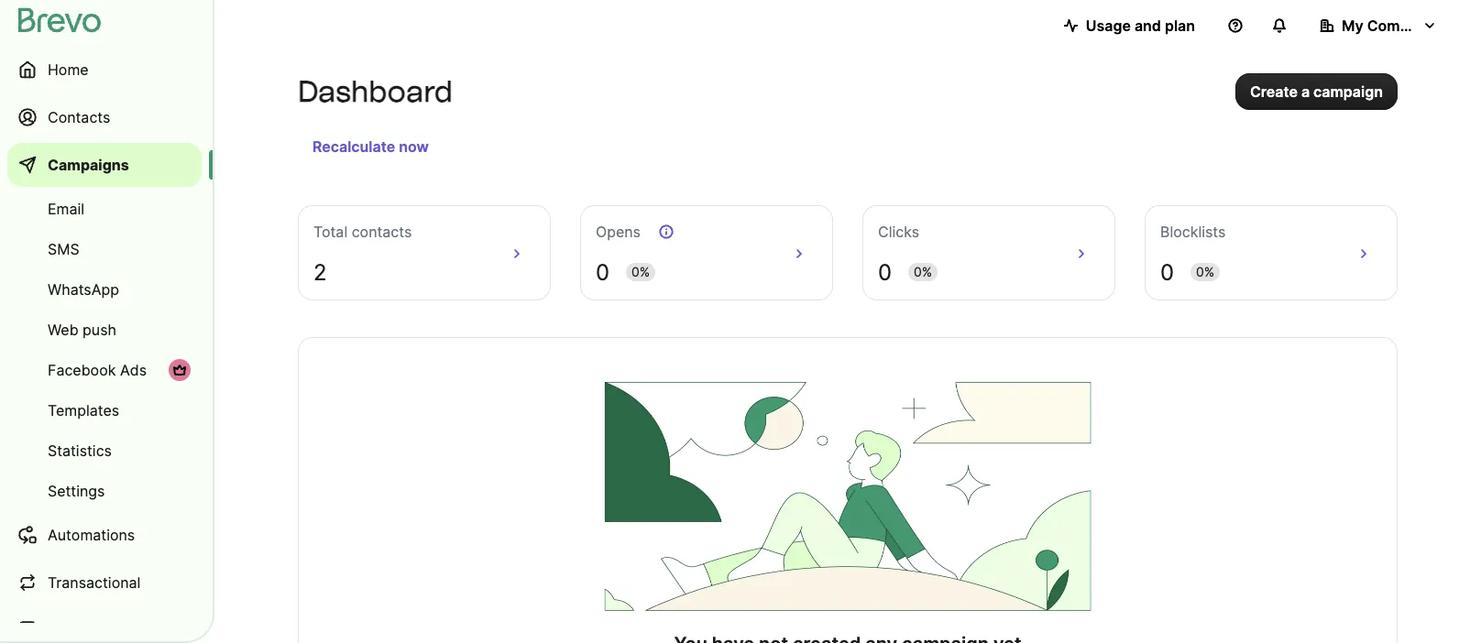 Task type: describe. For each thing, give the bounding box(es) containing it.
templates
[[48, 401, 119, 419]]

email
[[48, 200, 84, 218]]

1 0 from the left
[[596, 258, 610, 286]]

total
[[313, 223, 348, 241]]

statistics link
[[7, 433, 202, 469]]

facebook ads link
[[7, 352, 202, 389]]

campaigns
[[48, 156, 129, 174]]

templates link
[[7, 392, 202, 429]]

whatsapp link
[[7, 271, 202, 308]]

settings
[[48, 482, 105, 500]]

left___rvooi image
[[172, 363, 187, 378]]

now
[[399, 137, 429, 155]]

2
[[313, 258, 327, 286]]

facebook ads
[[48, 361, 147, 379]]

company
[[1367, 16, 1435, 34]]

create
[[1250, 82, 1298, 100]]

automations
[[48, 526, 135, 544]]

my company button
[[1305, 7, 1452, 44]]

home link
[[7, 48, 202, 92]]

contacts
[[352, 223, 412, 241]]

and
[[1135, 16, 1161, 34]]

my
[[1342, 16, 1364, 34]]

push
[[83, 321, 116, 339]]

transactional link
[[7, 561, 202, 605]]

dashboard
[[298, 74, 453, 109]]

ads
[[120, 361, 147, 379]]

contacts link
[[7, 95, 202, 139]]

total contacts
[[313, 223, 412, 241]]

transactional
[[48, 574, 141, 592]]

home
[[48, 60, 89, 78]]

recalculate now
[[313, 137, 429, 155]]

whatsapp
[[48, 280, 119, 298]]

my company
[[1342, 16, 1435, 34]]

automations link
[[7, 513, 202, 557]]

facebook
[[48, 361, 116, 379]]



Task type: vqa. For each thing, say whether or not it's contained in the screenshot.
My Company button
yes



Task type: locate. For each thing, give the bounding box(es) containing it.
1 horizontal spatial 0%
[[914, 264, 932, 280]]

conversations link
[[7, 609, 202, 643]]

email link
[[7, 191, 202, 227]]

3 0% from the left
[[1196, 264, 1215, 280]]

plan
[[1165, 16, 1195, 34]]

1 horizontal spatial 0
[[878, 258, 892, 286]]

create a campaign
[[1250, 82, 1383, 100]]

2 horizontal spatial 0%
[[1196, 264, 1215, 280]]

0% down the opens
[[632, 264, 650, 280]]

0 horizontal spatial 0
[[596, 258, 610, 286]]

0 down blocklists
[[1160, 258, 1174, 286]]

statistics
[[48, 442, 112, 460]]

sms link
[[7, 231, 202, 268]]

usage and plan button
[[1049, 7, 1210, 44]]

contacts
[[48, 108, 110, 126]]

a
[[1302, 82, 1310, 100]]

sms
[[48, 240, 79, 258]]

0% for clicks
[[914, 264, 932, 280]]

0% down the "clicks"
[[914, 264, 932, 280]]

0% for blocklists
[[1196, 264, 1215, 280]]

0 horizontal spatial 0%
[[632, 264, 650, 280]]

campaign
[[1314, 82, 1383, 100]]

3 0 from the left
[[1160, 258, 1174, 286]]

web push
[[48, 321, 116, 339]]

settings link
[[7, 473, 202, 510]]

campaigns link
[[7, 143, 202, 187]]

2 horizontal spatial 0
[[1160, 258, 1174, 286]]

recalculate
[[313, 137, 395, 155]]

blocklists
[[1160, 223, 1226, 241]]

clicks
[[878, 223, 920, 241]]

0%
[[632, 264, 650, 280], [914, 264, 932, 280], [1196, 264, 1215, 280]]

opens
[[596, 223, 641, 241]]

usage
[[1086, 16, 1131, 34]]

create a campaign button
[[1236, 73, 1398, 110]]

web push link
[[7, 312, 202, 348]]

2 0% from the left
[[914, 264, 932, 280]]

0 down the "clicks"
[[878, 258, 892, 286]]

2 0 from the left
[[878, 258, 892, 286]]

usage and plan
[[1086, 16, 1195, 34]]

0 for clicks
[[878, 258, 892, 286]]

web
[[48, 321, 78, 339]]

0 for blocklists
[[1160, 258, 1174, 286]]

recalculate now button
[[305, 132, 436, 161]]

1 0% from the left
[[632, 264, 650, 280]]

0
[[596, 258, 610, 286], [878, 258, 892, 286], [1160, 258, 1174, 286]]

conversations
[[48, 621, 147, 639]]

0% down blocklists
[[1196, 264, 1215, 280]]

0 down the opens
[[596, 258, 610, 286]]



